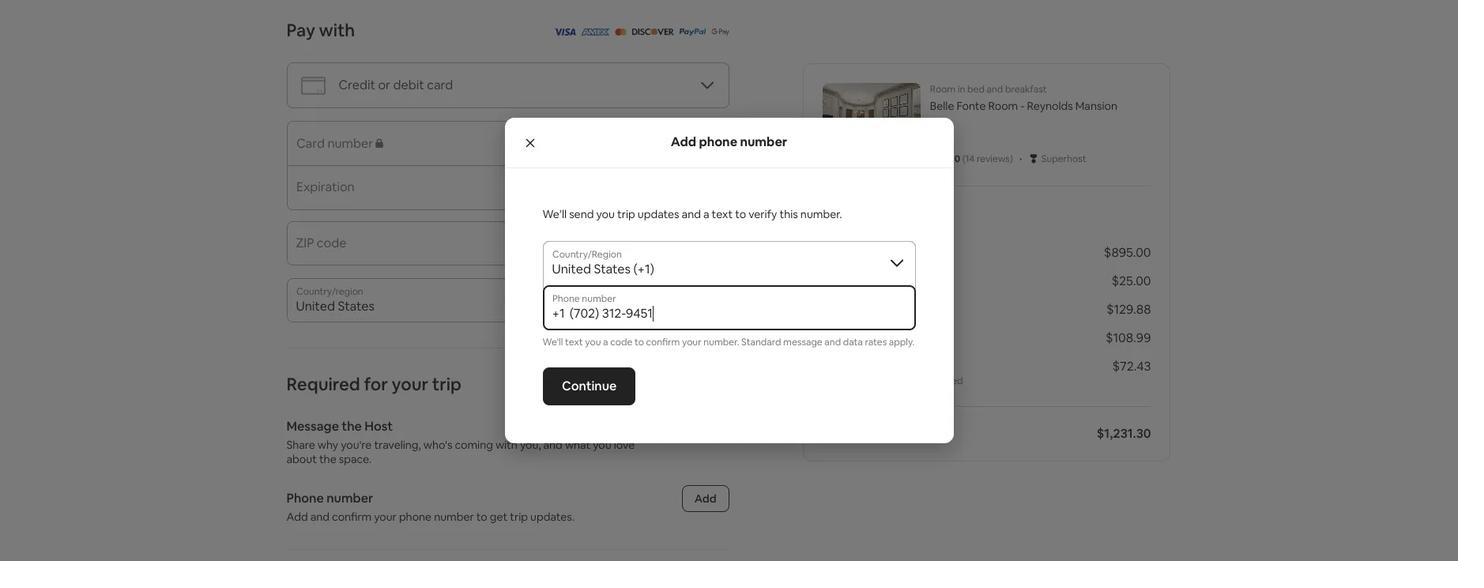Task type: vqa. For each thing, say whether or not it's contained in the screenshot.
What Can We Help You Find? tab list
no



Task type: locate. For each thing, give the bounding box(es) containing it.
phone down traveling,
[[399, 510, 432, 524]]

your
[[682, 336, 702, 349], [392, 373, 429, 395], [374, 510, 397, 524]]

united states (+1)
[[552, 261, 654, 277]]

required for your trip
[[287, 373, 462, 395]]

0 horizontal spatial phone
[[399, 510, 432, 524]]

you
[[596, 207, 615, 221], [585, 336, 601, 349], [593, 438, 612, 452]]

number up verify
[[740, 134, 787, 151]]

and right bed
[[987, 83, 1003, 96]]

united states button
[[287, 278, 729, 323]]

fee up service
[[877, 273, 896, 289]]

1 vertical spatial to
[[635, 336, 644, 349]]

google pay image right paypal icon
[[711, 28, 729, 36]]

0 vertical spatial you
[[596, 207, 615, 221]]

states inside dropdown button
[[594, 261, 631, 277]]

room
[[930, 83, 956, 96], [988, 99, 1018, 113]]

google pay image right paypal image
[[711, 23, 729, 40]]

0 horizontal spatial text
[[565, 336, 583, 349]]

phone inside phone number dialog
[[699, 134, 738, 151]]

1 horizontal spatial a
[[704, 207, 709, 221]]

0 vertical spatial fee
[[877, 273, 896, 289]]

phone
[[699, 134, 738, 151], [399, 510, 432, 524]]

2 vertical spatial you
[[593, 438, 612, 452]]

and right you, on the left bottom of the page
[[543, 438, 563, 452]]

1 horizontal spatial number
[[434, 510, 474, 524]]

1 vertical spatial number
[[327, 490, 373, 507]]

0 horizontal spatial states
[[338, 298, 375, 315]]

0 horizontal spatial to
[[476, 510, 488, 524]]

visa card image left mastercard icon
[[553, 23, 576, 40]]

the
[[342, 418, 362, 435], [319, 452, 336, 466]]

0 vertical spatial the
[[342, 418, 362, 435]]

your down +1 "phone field"
[[682, 336, 702, 349]]

2 discover card image from the top
[[632, 28, 674, 36]]

1 vertical spatial room
[[988, 99, 1018, 113]]

the right about
[[319, 452, 336, 466]]

room left "-"
[[988, 99, 1018, 113]]

2 vertical spatial trip
[[510, 510, 528, 524]]

confirm
[[646, 336, 680, 349], [332, 510, 372, 524]]

fee right service
[[909, 301, 928, 318]]

0 horizontal spatial confirm
[[332, 510, 372, 524]]

1 horizontal spatial states
[[594, 261, 631, 277]]

0 vertical spatial a
[[704, 207, 709, 221]]

0 horizontal spatial room
[[930, 83, 956, 96]]

you right send
[[596, 207, 615, 221]]

0 vertical spatial text
[[712, 207, 733, 221]]

1 horizontal spatial number.
[[801, 207, 842, 221]]

1 vertical spatial you
[[585, 336, 601, 349]]

united inside dropdown button
[[552, 261, 591, 277]]

we'll
[[543, 207, 567, 221]]

love
[[614, 438, 635, 452]]

5.00 ( 14 reviews )
[[941, 153, 1013, 165]]

your down traveling,
[[374, 510, 397, 524]]

bed
[[968, 83, 985, 96]]

visa card image left mastercard image
[[553, 28, 576, 36]]

with
[[319, 19, 355, 41], [496, 438, 518, 452]]

+1 telephone field
[[570, 306, 906, 322]]

united up "required"
[[296, 298, 335, 315]]

and right updates
[[682, 207, 701, 221]]

get
[[490, 510, 508, 524]]

trip inside phone number dialog
[[617, 207, 635, 221]]

visa card image
[[553, 23, 576, 40], [553, 28, 576, 36]]

1 discover card image from the top
[[632, 23, 674, 40]]

airbnb service fee button
[[823, 301, 928, 318]]

american express card image left mastercard icon
[[581, 23, 610, 40]]

states
[[594, 261, 631, 277], [338, 298, 375, 315]]

with right pay
[[319, 19, 355, 41]]

to for send
[[735, 207, 746, 221]]

with inside the message the host share why you're traveling, who's coming with you, and what you love about the space.
[[496, 438, 518, 452]]

1 horizontal spatial phone
[[699, 134, 738, 151]]

trip for your
[[432, 373, 462, 395]]

2 horizontal spatial trip
[[617, 207, 635, 221]]

who's
[[424, 438, 452, 452]]

apply.
[[889, 336, 915, 349]]

united inside 'button'
[[296, 298, 335, 315]]

$108.99
[[1106, 330, 1151, 346]]

room up belle on the top
[[930, 83, 956, 96]]

phone up 'we'll send you trip updates and a text to verify this number.'
[[699, 134, 738, 151]]

0 horizontal spatial united
[[296, 298, 335, 315]]

confirm inside phone number add and confirm your phone number to get trip updates.
[[332, 510, 372, 524]]

for
[[364, 373, 388, 395]]

a right updates
[[704, 207, 709, 221]]

0 vertical spatial number
[[740, 134, 787, 151]]

text right the we'll
[[565, 336, 583, 349]]

$1,231.30
[[1097, 425, 1151, 442]]

assistance
[[823, 375, 870, 387]]

to
[[735, 207, 746, 221], [635, 336, 644, 349], [476, 510, 488, 524]]

you left the love
[[593, 438, 612, 452]]

0 vertical spatial room
[[930, 83, 956, 96]]

fee inside $72.43 assistance services fee included
[[909, 375, 924, 387]]

states inside 'button'
[[338, 298, 375, 315]]

included
[[926, 375, 963, 387]]

1 vertical spatial number.
[[704, 336, 739, 349]]

number inside dialog
[[740, 134, 787, 151]]

text left verify
[[712, 207, 733, 221]]

0 vertical spatial add
[[671, 134, 696, 151]]

$179.00 x 5 nights
[[823, 244, 925, 261]]

number
[[740, 134, 787, 151], [327, 490, 373, 507], [434, 510, 474, 524]]

1 vertical spatial with
[[496, 438, 518, 452]]

0 vertical spatial number.
[[801, 207, 842, 221]]

2 horizontal spatial number
[[740, 134, 787, 151]]

(
[[963, 153, 965, 165]]

0 vertical spatial with
[[319, 19, 355, 41]]

number. down +1 "phone field"
[[704, 336, 739, 349]]

message
[[783, 336, 823, 349]]

breakfast
[[1005, 83, 1047, 96]]

about
[[287, 452, 317, 466]]

to inside phone number add and confirm your phone number to get trip updates.
[[476, 510, 488, 524]]

2 vertical spatial number
[[434, 510, 474, 524]]

your inside phone number add and confirm your phone number to get trip updates.
[[374, 510, 397, 524]]

updates
[[638, 207, 679, 221]]

phone number add and confirm your phone number to get trip updates.
[[287, 490, 575, 524]]

0 horizontal spatial trip
[[432, 373, 462, 395]]

trip
[[617, 207, 635, 221], [432, 373, 462, 395], [510, 510, 528, 524]]

a
[[704, 207, 709, 221], [603, 336, 608, 349]]

to left verify
[[735, 207, 746, 221]]

number down space.
[[327, 490, 373, 507]]

space.
[[339, 452, 372, 466]]

add for add phone number
[[671, 134, 696, 151]]

confirm right code
[[646, 336, 680, 349]]

discover card image right mastercard icon
[[632, 23, 674, 40]]

0 vertical spatial to
[[735, 207, 746, 221]]

why
[[318, 438, 338, 452]]

united states (+1) element
[[543, 241, 916, 285]]

united states element
[[287, 278, 729, 323]]

1 horizontal spatial room
[[988, 99, 1018, 113]]

1 vertical spatial trip
[[432, 373, 462, 395]]

you're
[[341, 438, 372, 452]]

standard
[[742, 336, 781, 349]]

states for united states (+1)
[[594, 261, 631, 277]]

1 horizontal spatial the
[[342, 418, 362, 435]]

united for united states (+1)
[[552, 261, 591, 277]]

belle
[[930, 99, 954, 113]]

reynolds
[[1027, 99, 1073, 113]]

paypal image
[[679, 28, 707, 36]]

verify
[[749, 207, 777, 221]]

0 horizontal spatial the
[[319, 452, 336, 466]]

0 horizontal spatial with
[[319, 19, 355, 41]]

2 visa card image from the top
[[553, 28, 576, 36]]

a left code
[[603, 336, 608, 349]]

1 vertical spatial phone
[[399, 510, 432, 524]]

1 vertical spatial united
[[296, 298, 335, 315]]

2 vertical spatial to
[[476, 510, 488, 524]]

$129.88
[[1107, 301, 1151, 318]]

0 horizontal spatial a
[[603, 336, 608, 349]]

share
[[287, 438, 315, 452]]

1 horizontal spatial trip
[[510, 510, 528, 524]]

5.00
[[941, 153, 960, 165]]

fee right the services at the bottom
[[909, 375, 924, 387]]

1 vertical spatial confirm
[[332, 510, 372, 524]]

the up you're
[[342, 418, 362, 435]]

0 vertical spatial united
[[552, 261, 591, 277]]

google pay image
[[711, 23, 729, 40], [711, 28, 729, 36]]

$25.00
[[1112, 273, 1151, 289]]

1 vertical spatial the
[[319, 452, 336, 466]]

with left you, on the left bottom of the page
[[496, 438, 518, 452]]

united up +1
[[552, 261, 591, 277]]

united
[[552, 261, 591, 277], [296, 298, 335, 315]]

1 horizontal spatial with
[[496, 438, 518, 452]]

mastercard image
[[615, 23, 627, 40]]

2 vertical spatial add
[[287, 510, 308, 524]]

1 vertical spatial states
[[338, 298, 375, 315]]

and inside phone number add and confirm your phone number to get trip updates.
[[310, 510, 330, 524]]

0 horizontal spatial number.
[[704, 336, 739, 349]]

trip left updates
[[617, 207, 635, 221]]

discover card image right mastercard image
[[632, 28, 674, 36]]

code
[[610, 336, 633, 349]]

1 horizontal spatial confirm
[[646, 336, 680, 349]]

united for united states
[[296, 298, 335, 315]]

1 horizontal spatial united
[[552, 261, 591, 277]]

confirm down space.
[[332, 510, 372, 524]]

number.
[[801, 207, 842, 221], [704, 336, 739, 349]]

0 vertical spatial your
[[682, 336, 702, 349]]

you for text
[[585, 336, 601, 349]]

0 vertical spatial states
[[594, 261, 631, 277]]

discover card image
[[632, 23, 674, 40], [632, 28, 674, 36]]

1 vertical spatial add
[[695, 492, 717, 506]]

american express card image left mastercard image
[[581, 28, 610, 36]]

cleaning fee button
[[823, 273, 896, 289]]

0 vertical spatial trip
[[617, 207, 635, 221]]

2 vertical spatial fee
[[909, 375, 924, 387]]

trip up the message the host share why you're traveling, who's coming with you, and what you love about the space.
[[432, 373, 462, 395]]

we'll
[[543, 336, 563, 349]]

american express card image
[[581, 23, 610, 40], [581, 28, 610, 36]]

you left code
[[585, 336, 601, 349]]

reviews
[[977, 153, 1010, 165]]

2 horizontal spatial to
[[735, 207, 746, 221]]

2 vertical spatial your
[[374, 510, 397, 524]]

number left get
[[434, 510, 474, 524]]

airbnb service fee
[[823, 301, 928, 318]]

trip right get
[[510, 510, 528, 524]]

to right code
[[635, 336, 644, 349]]

to left get
[[476, 510, 488, 524]]

number. right this
[[801, 207, 842, 221]]

1 vertical spatial a
[[603, 336, 608, 349]]

and down phone
[[310, 510, 330, 524]]

0 vertical spatial phone
[[699, 134, 738, 151]]

add inside button
[[695, 492, 717, 506]]

add inside phone number dialog
[[671, 134, 696, 151]]

1 horizontal spatial to
[[635, 336, 644, 349]]

your right for
[[392, 373, 429, 395]]

0 vertical spatial confirm
[[646, 336, 680, 349]]

2 american express card image from the top
[[581, 28, 610, 36]]

continue
[[562, 378, 617, 394]]



Task type: describe. For each thing, give the bounding box(es) containing it.
1 horizontal spatial text
[[712, 207, 733, 221]]

mastercard image
[[615, 28, 627, 36]]

data
[[843, 336, 863, 349]]

and inside room in bed and breakfast belle fonte room - reynolds mansion
[[987, 83, 1003, 96]]

updates.
[[530, 510, 575, 524]]

airbnb
[[823, 301, 862, 318]]

2 google pay image from the top
[[711, 28, 729, 36]]

superhost
[[1042, 153, 1087, 165]]

1 american express card image from the top
[[581, 23, 610, 40]]

(+1)
[[633, 261, 654, 277]]

united states (+1) button
[[543, 241, 916, 285]]

required
[[287, 373, 360, 395]]

mansion
[[1076, 99, 1118, 113]]

trip inside phone number add and confirm your phone number to get trip updates.
[[510, 510, 528, 524]]

phone number dialog
[[505, 118, 954, 443]]

to for number
[[476, 510, 488, 524]]

$72.43 assistance services fee included
[[823, 358, 1151, 387]]

1 google pay image from the top
[[711, 23, 729, 40]]

continue button
[[543, 368, 635, 406]]

services
[[872, 375, 907, 387]]

we'll send you trip updates and a text to verify this number.
[[543, 207, 842, 221]]

rates
[[865, 336, 887, 349]]

what
[[565, 438, 591, 452]]

message
[[287, 418, 339, 435]]

message the host share why you're traveling, who's coming with you, and what you love about the space.
[[287, 418, 637, 466]]

united states
[[296, 298, 375, 315]]

price
[[823, 205, 864, 227]]

phone inside phone number add and confirm your phone number to get trip updates.
[[399, 510, 432, 524]]

and left data
[[825, 336, 841, 349]]

paypal image
[[679, 23, 707, 40]]

you for send
[[596, 207, 615, 221]]

•
[[1020, 150, 1023, 167]]

send
[[569, 207, 594, 221]]

we'll text you a code to confirm your number. standard message and data rates apply.
[[543, 336, 915, 349]]

price details
[[823, 205, 922, 227]]

in
[[958, 83, 965, 96]]

details
[[867, 205, 922, 227]]

$895.00
[[1104, 244, 1151, 261]]

confirm inside phone number dialog
[[646, 336, 680, 349]]

phone
[[287, 490, 324, 507]]

taxes button
[[823, 330, 856, 346]]

pay
[[287, 19, 315, 41]]

fonte
[[957, 99, 986, 113]]

-
[[1021, 99, 1025, 113]]

add button
[[682, 485, 729, 512]]

$72.43
[[1113, 358, 1151, 375]]

traveling,
[[374, 438, 421, 452]]

1 visa card image from the top
[[553, 23, 576, 40]]

this
[[780, 207, 798, 221]]

nights
[[889, 244, 925, 261]]

taxes
[[823, 330, 856, 346]]

room in bed and breakfast belle fonte room - reynolds mansion
[[930, 83, 1118, 113]]

and inside the message the host share why you're traveling, who's coming with you, and what you love about the space.
[[543, 438, 563, 452]]

coming
[[455, 438, 493, 452]]

)
[[1010, 153, 1013, 165]]

you inside the message the host share why you're traveling, who's coming with you, and what you love about the space.
[[593, 438, 612, 452]]

cleaning
[[823, 273, 874, 289]]

states for united states
[[338, 298, 375, 315]]

host
[[365, 418, 393, 435]]

you,
[[520, 438, 541, 452]]

14
[[965, 153, 975, 165]]

add for add
[[695, 492, 717, 506]]

1 vertical spatial text
[[565, 336, 583, 349]]

+1
[[552, 305, 565, 322]]

trip for you
[[617, 207, 635, 221]]

1 vertical spatial fee
[[909, 301, 928, 318]]

cleaning fee
[[823, 273, 896, 289]]

1 vertical spatial your
[[392, 373, 429, 395]]

service
[[865, 301, 906, 318]]

your inside phone number dialog
[[682, 336, 702, 349]]

x
[[870, 244, 877, 261]]

add inside phone number add and confirm your phone number to get trip updates.
[[287, 510, 308, 524]]

add phone number
[[671, 134, 787, 151]]

5
[[880, 244, 886, 261]]

0 horizontal spatial number
[[327, 490, 373, 507]]

$179.00
[[823, 244, 867, 261]]

pay with
[[287, 19, 355, 41]]



